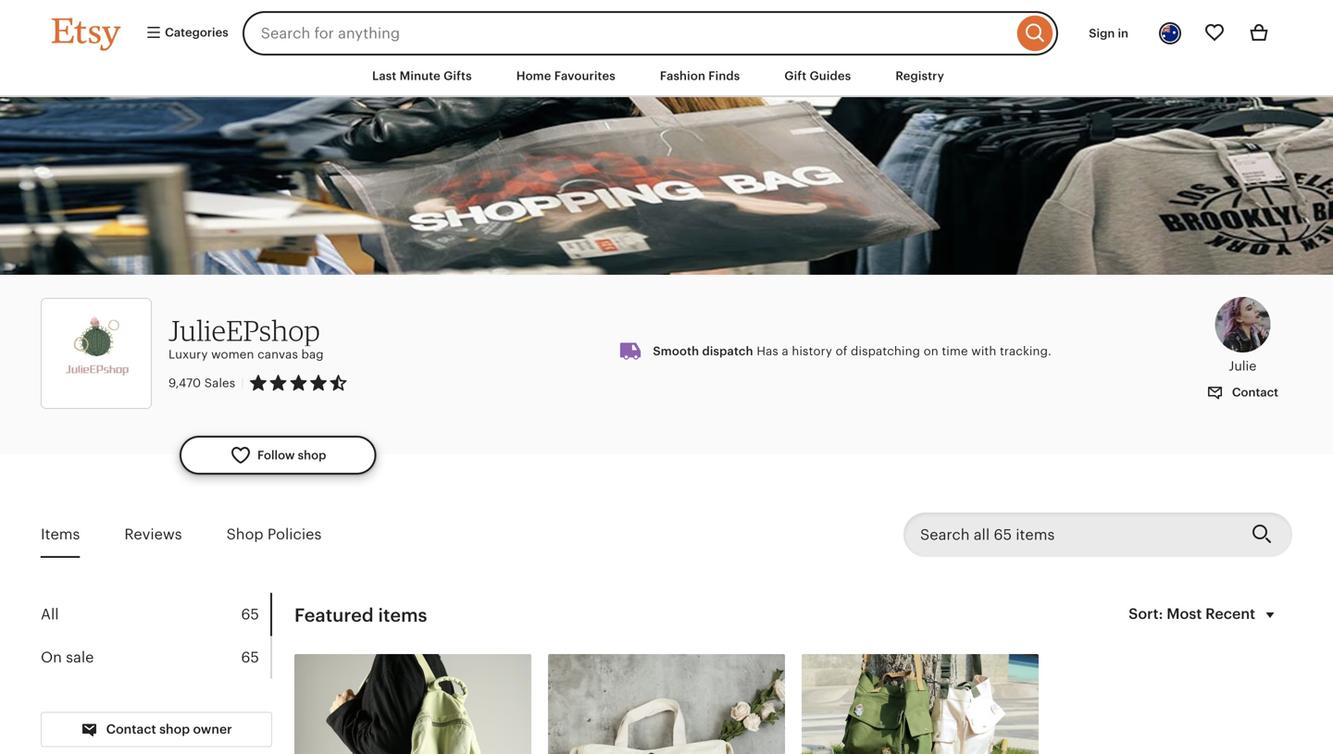 Task type: locate. For each thing, give the bounding box(es) containing it.
sale
[[66, 649, 94, 666]]

tab down reviews link
[[41, 594, 270, 636]]

julieepshop luxury women canvas bag
[[169, 313, 324, 362]]

australia button
[[1148, 11, 1193, 56]]

shop right follow
[[298, 449, 326, 462]]

in
[[1118, 26, 1129, 40]]

follow shop link
[[180, 436, 376, 475]]

0 vertical spatial shop
[[298, 449, 326, 462]]

contact for contact shop owner
[[106, 723, 156, 737]]

shop
[[227, 527, 264, 543]]

0 horizontal spatial contact
[[106, 723, 156, 737]]

last minute gifts
[[372, 69, 472, 83]]

contact inside button
[[106, 723, 156, 737]]

every day canvas shoulder tote bags,minimalist bag,luxury bag,top handle bag,tote bag, crossbody bag image
[[802, 655, 1039, 755]]

owner
[[193, 723, 232, 737]]

minute
[[400, 69, 441, 83]]

julieepshop
[[169, 313, 320, 348]]

None search field
[[242, 11, 1059, 56]]

menu bar
[[19, 56, 1315, 97]]

smooth dispatch has a history of dispatching on time with tracking.
[[653, 345, 1052, 359]]

on
[[924, 345, 939, 359]]

1 horizontal spatial shop
[[298, 449, 326, 462]]

contact inside button
[[1230, 386, 1279, 399]]

a
[[782, 345, 789, 359]]

dispatching
[[851, 345, 921, 359]]

registry
[[896, 69, 945, 83]]

tab containing all
[[41, 594, 270, 636]]

banner
[[19, 0, 1315, 56]]

1 vertical spatial 65
[[241, 649, 259, 666]]

gift guides
[[785, 69, 851, 83]]

tab up contact shop owner button
[[41, 636, 270, 679]]

sort:
[[1129, 606, 1164, 623]]

shop left owner
[[159, 723, 190, 737]]

Search for anything text field
[[242, 11, 1013, 56]]

1 tab from the top
[[41, 594, 270, 636]]

last minute gifts link
[[358, 59, 486, 93]]

on
[[41, 649, 62, 666]]

tab
[[41, 594, 270, 636], [41, 636, 270, 679]]

australia image
[[1161, 23, 1180, 42]]

smooth
[[653, 345, 699, 359]]

contact left owner
[[106, 723, 156, 737]]

0 horizontal spatial shop
[[159, 723, 190, 737]]

0 vertical spatial 65
[[241, 606, 259, 623]]

all
[[41, 606, 59, 623]]

1 65 from the top
[[241, 606, 259, 623]]

65
[[241, 606, 259, 623], [241, 649, 259, 666]]

shop inside button
[[159, 723, 190, 737]]

gifts
[[444, 69, 472, 83]]

1 vertical spatial contact
[[106, 723, 156, 737]]

menu bar containing last minute gifts
[[19, 56, 1315, 97]]

contact button
[[1193, 376, 1293, 410]]

2 65 from the top
[[241, 649, 259, 666]]

contact
[[1230, 386, 1279, 399], [106, 723, 156, 737]]

julie image
[[1215, 297, 1271, 353]]

1 vertical spatial shop
[[159, 723, 190, 737]]

contact down julie
[[1230, 386, 1279, 399]]

fashion finds
[[660, 69, 740, 83]]

65 for on sale
[[241, 649, 259, 666]]

most
[[1167, 606, 1202, 623]]

finds
[[709, 69, 740, 83]]

2 tab from the top
[[41, 636, 270, 679]]

sort: most recent
[[1129, 606, 1256, 623]]

65 for all
[[241, 606, 259, 623]]

shop inside 'link'
[[298, 449, 326, 462]]

1 horizontal spatial contact
[[1230, 386, 1279, 399]]

shop
[[298, 449, 326, 462], [159, 723, 190, 737]]

dispatch
[[702, 345, 753, 359]]

0 vertical spatial contact
[[1230, 386, 1279, 399]]



Task type: describe. For each thing, give the bounding box(es) containing it.
tracking.
[[1000, 345, 1052, 359]]

every day canvas shoulder tote bags,white bag,minimalist bag,luxury bag,top handle bag image
[[548, 655, 785, 755]]

reviews
[[124, 527, 182, 543]]

sort: most recent button
[[1118, 594, 1293, 638]]

favourites
[[555, 69, 616, 83]]

has
[[757, 345, 779, 359]]

home favourites
[[516, 69, 616, 83]]

categories button
[[132, 17, 237, 50]]

julie
[[1229, 359, 1257, 374]]

banner containing categories
[[19, 0, 1315, 56]]

items
[[41, 527, 80, 543]]

shop for follow
[[298, 449, 326, 462]]

follow shop
[[257, 449, 326, 462]]

sign
[[1089, 26, 1115, 40]]

categories
[[162, 25, 229, 39]]

recent
[[1206, 606, 1256, 623]]

items
[[378, 605, 427, 626]]

items link
[[41, 514, 80, 557]]

sign in
[[1089, 26, 1129, 40]]

reviews link
[[124, 514, 182, 557]]

home
[[516, 69, 551, 83]]

with
[[972, 345, 997, 359]]

policies
[[268, 527, 322, 543]]

sign in button
[[1075, 17, 1143, 50]]

sections tab list
[[41, 594, 272, 679]]

every day canvas backpack,minimalist bag,luxury bag,large capacity image
[[294, 655, 532, 755]]

follow
[[257, 449, 295, 462]]

contact shop owner
[[103, 723, 232, 737]]

shop policies link
[[227, 514, 322, 557]]

bag
[[301, 348, 324, 362]]

women
[[211, 348, 254, 362]]

sales
[[204, 377, 236, 390]]

fashion
[[660, 69, 706, 83]]

on sale
[[41, 649, 94, 666]]

canvas
[[258, 348, 298, 362]]

registry link
[[882, 59, 958, 93]]

shop policies
[[227, 527, 322, 543]]

fashion finds link
[[646, 59, 754, 93]]

|
[[241, 377, 244, 390]]

time
[[942, 345, 968, 359]]

home favourites link
[[503, 59, 630, 93]]

guides
[[810, 69, 851, 83]]

featured
[[294, 605, 374, 626]]

9,470 sales |
[[169, 377, 244, 390]]

gift guides link
[[771, 59, 865, 93]]

history
[[792, 345, 833, 359]]

luxury
[[169, 348, 208, 362]]

9,470
[[169, 377, 201, 390]]

tab containing on sale
[[41, 636, 270, 679]]

contact for contact
[[1230, 386, 1279, 399]]

shop for contact
[[159, 723, 190, 737]]

Search all 65 items text field
[[904, 513, 1237, 557]]

of
[[836, 345, 848, 359]]

julie link
[[1193, 297, 1293, 376]]

last
[[372, 69, 397, 83]]

gift
[[785, 69, 807, 83]]

contact shop owner button
[[41, 713, 272, 748]]

featured items
[[294, 605, 427, 626]]



Task type: vqa. For each thing, say whether or not it's contained in the screenshot.
off) within $ 13.90 $ 34.75 (60% off) Free shipping
no



